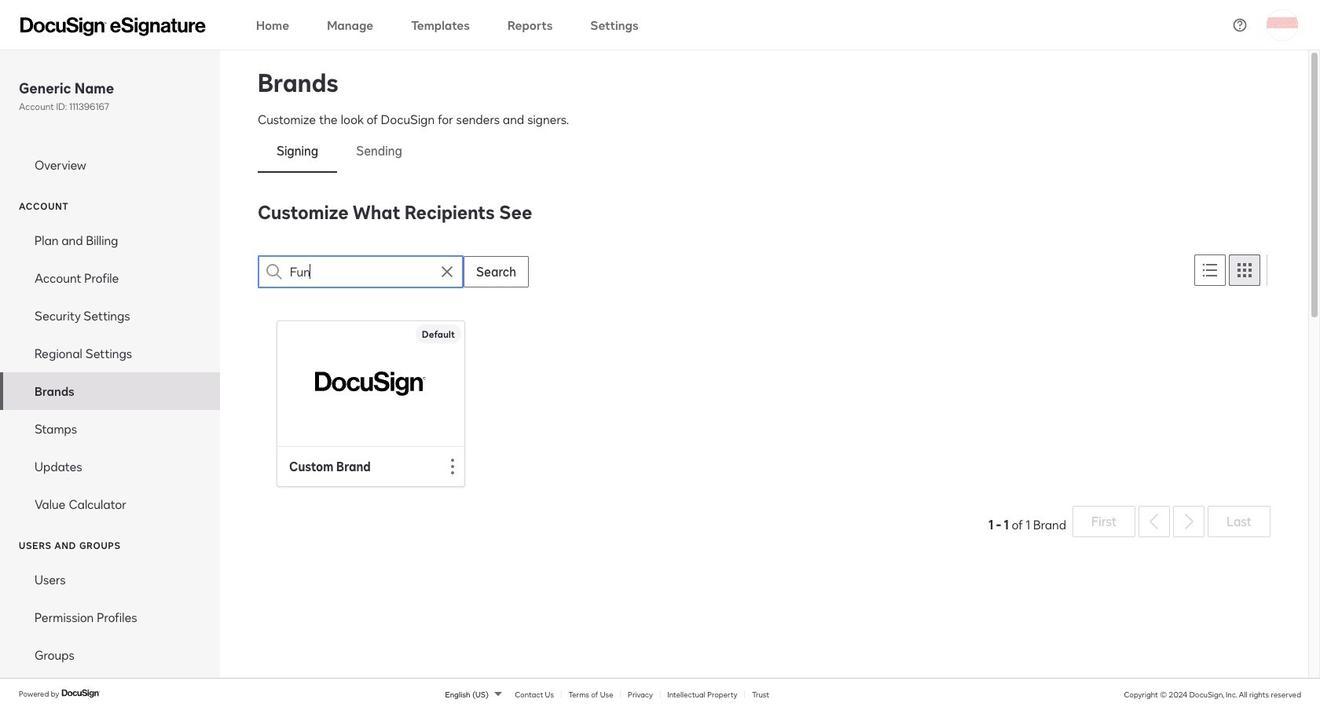 Task type: vqa. For each thing, say whether or not it's contained in the screenshot.
Signing and Sending element
no



Task type: describe. For each thing, give the bounding box(es) containing it.
docusign image
[[61, 688, 101, 700]]



Task type: locate. For each thing, give the bounding box(es) containing it.
custom brand image
[[315, 365, 427, 402]]

account element
[[0, 222, 220, 523]]

docusign admin image
[[20, 17, 206, 36]]

your uploaded profile image image
[[1267, 9, 1298, 40]]

tab panel
[[258, 198, 1271, 540]]

Search text field
[[290, 256, 431, 288]]

users and groups element
[[0, 561, 220, 674]]

tab list
[[258, 129, 1271, 173]]



